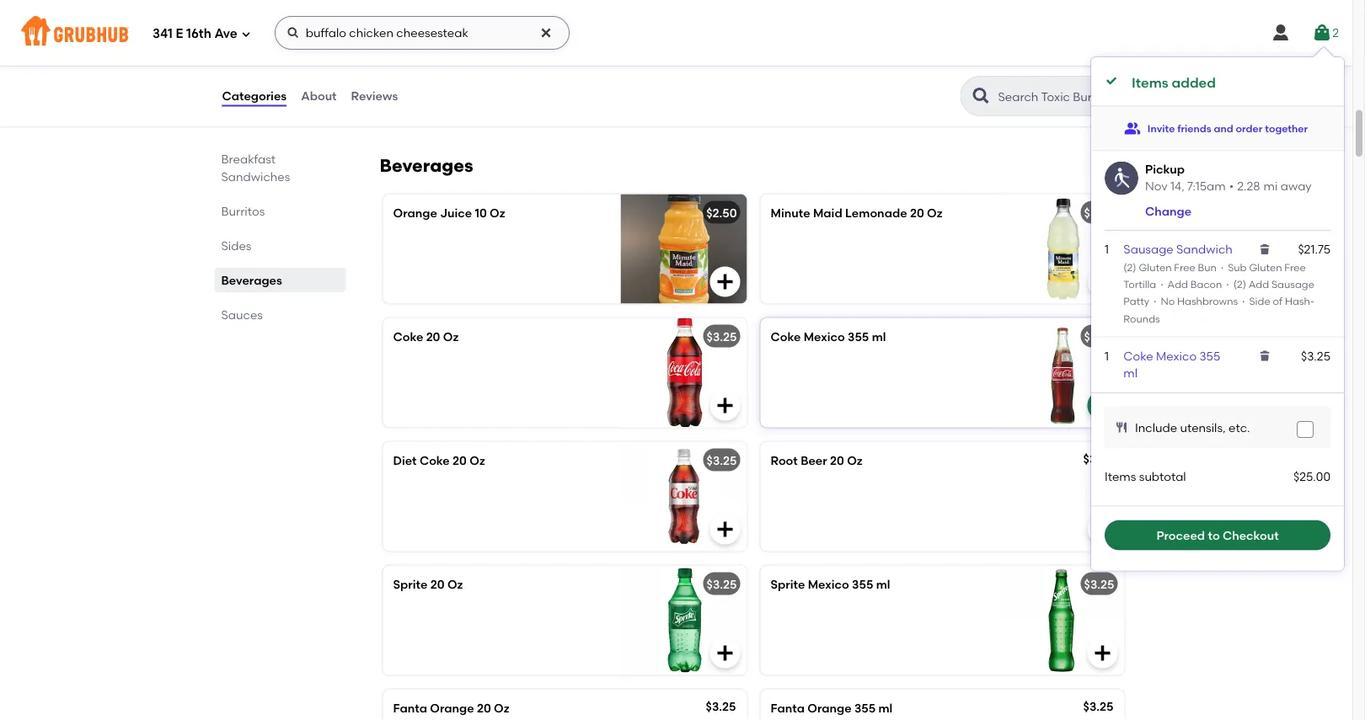Task type: describe. For each thing, give the bounding box(es) containing it.
hash-rounds button
[[383, 10, 747, 119]]

coke 20 oz
[[393, 330, 459, 344]]

side of hash- rounds
[[1124, 296, 1315, 325]]

bun
[[1198, 261, 1217, 274]]

sausage sandwich link
[[1124, 243, 1233, 257]]

reviews button
[[350, 66, 399, 126]]

invite friends and order together
[[1148, 122, 1309, 134]]

categories
[[222, 89, 287, 103]]

reviews
[[351, 89, 398, 103]]

sandwiches
[[221, 169, 290, 184]]

search icon image
[[972, 86, 992, 106]]

people icon image
[[1125, 120, 1141, 137]]

10
[[475, 206, 487, 220]]

no
[[1161, 296, 1175, 308]]

diet coke 20 oz image
[[621, 442, 747, 552]]

minute
[[771, 206, 811, 220]]

sub
[[1229, 261, 1247, 274]]

mexico inside items added tooltip
[[1157, 349, 1197, 363]]

rounds inside 'button'
[[428, 21, 471, 35]]

items for items added
[[1132, 75, 1169, 91]]

rounds inside side of hash- rounds
[[1124, 313, 1161, 325]]

diet
[[393, 454, 417, 468]]

diet coke 20 oz
[[393, 454, 485, 468]]

pickup icon image
[[1105, 161, 1139, 195]]

burritos tab
[[221, 202, 339, 220]]

root
[[771, 454, 798, 468]]

breakfast
[[221, 152, 276, 166]]

include
[[1136, 421, 1178, 435]]

sides
[[221, 239, 252, 253]]

e
[[176, 26, 183, 41]]

coke mexico 355 ml link
[[1124, 349, 1221, 381]]

sprite 20 oz image
[[621, 566, 747, 676]]

items added
[[1132, 75, 1216, 91]]

change
[[1146, 204, 1192, 219]]

( 2 ) gluten free bun
[[1124, 261, 1217, 274]]

2 button
[[1313, 18, 1340, 48]]

coke mexico 355 ml image
[[999, 318, 1125, 428]]

sausage sandwich
[[1124, 243, 1233, 257]]

sandwich
[[1177, 243, 1233, 257]]

change button
[[1146, 203, 1192, 220]]

side
[[1250, 296, 1271, 308]]

include utensils, etc.
[[1136, 421, 1251, 435]]

2.28
[[1238, 179, 1261, 194]]

main navigation navigation
[[0, 0, 1353, 66]]

1 add from the left
[[1168, 278, 1189, 291]]

beer
[[801, 454, 828, 468]]

∙ no hashbrowns
[[1150, 296, 1239, 308]]

coke mexico 355 ml inside items added tooltip
[[1124, 349, 1221, 381]]

beverages button
[[376, 154, 1132, 177]]

root beer 20 oz
[[771, 454, 863, 468]]

lemonade
[[846, 206, 908, 220]]

hash- inside side of hash- rounds
[[1286, 296, 1315, 308]]

hash-rounds
[[393, 21, 471, 35]]

single hash brown image
[[999, 10, 1125, 119]]

16th
[[186, 26, 211, 41]]

of
[[1274, 296, 1283, 308]]

coke inside coke mexico 355 ml
[[1124, 349, 1154, 363]]

0 horizontal spatial (
[[1124, 261, 1128, 274]]

beverages inside button
[[380, 155, 473, 176]]

orange juice 10 oz image
[[621, 194, 747, 304]]

items subtotal
[[1105, 470, 1187, 485]]

away
[[1281, 179, 1312, 194]]

checkout
[[1223, 529, 1280, 543]]

∙ ( 2 )
[[1223, 278, 1249, 291]]

ave
[[214, 26, 238, 41]]

orange juice 10 oz
[[393, 206, 505, 220]]

breakfast sandwiches
[[221, 152, 290, 184]]

about button
[[300, 66, 338, 126]]

sides tab
[[221, 237, 339, 255]]

friends
[[1178, 122, 1212, 134]]

invite friends and order together button
[[1125, 113, 1309, 144]]

to
[[1209, 529, 1220, 543]]

fanta for fanta orange 20 oz
[[393, 701, 427, 716]]

$21.75
[[1299, 243, 1331, 257]]

proceed to checkout button
[[1105, 521, 1331, 551]]

∙ for 2
[[1225, 278, 1232, 291]]

355 inside coke mexico 355 ml
[[1200, 349, 1221, 363]]

subtotal
[[1140, 470, 1187, 485]]

proceed to checkout
[[1157, 529, 1280, 543]]

hashbrowns
[[1178, 296, 1239, 308]]



Task type: locate. For each thing, give the bounding box(es) containing it.
( down sub
[[1234, 278, 1238, 291]]

1 horizontal spatial free
[[1285, 261, 1306, 274]]

orange
[[393, 206, 437, 220], [430, 701, 474, 716], [808, 701, 852, 716]]

∙ down sub
[[1225, 278, 1232, 291]]

free down $21.75
[[1285, 261, 1306, 274]]

fanta orange 20 oz
[[393, 701, 510, 716]]

bacon
[[1191, 278, 1223, 291]]

0 horizontal spatial free
[[1175, 261, 1196, 274]]

1 horizontal spatial sprite
[[771, 577, 805, 592]]

1 horizontal spatial )
[[1243, 278, 1247, 291]]

tortilla
[[1124, 278, 1157, 291]]

hash-
[[393, 21, 428, 35], [1286, 296, 1315, 308]]

0 horizontal spatial sprite
[[393, 577, 428, 592]]

1 horizontal spatial hash-
[[1286, 296, 1315, 308]]

14,
[[1171, 179, 1185, 194]]

20
[[910, 206, 925, 220], [426, 330, 440, 344], [453, 454, 467, 468], [830, 454, 845, 468], [431, 577, 445, 592], [477, 701, 491, 716]]

( up tortilla
[[1124, 261, 1128, 274]]

1 fanta from the left
[[393, 701, 427, 716]]

beverages
[[380, 155, 473, 176], [221, 273, 282, 287]]

0 vertical spatial )
[[1133, 261, 1137, 274]]

free inside sub gluten free tortilla
[[1285, 261, 1306, 274]]

0 vertical spatial 1
[[1105, 243, 1110, 257]]

2 add from the left
[[1249, 278, 1270, 291]]

hash- right of at top
[[1286, 296, 1315, 308]]

0 vertical spatial hash-
[[393, 21, 428, 35]]

and
[[1214, 122, 1234, 134]]

minute maid lemonade 20 oz image
[[999, 194, 1125, 304]]

∙ up no at the right of page
[[1159, 278, 1166, 291]]

etc.
[[1229, 421, 1251, 435]]

1 vertical spatial (
[[1234, 278, 1238, 291]]

sausage up of at top
[[1272, 278, 1315, 291]]

hash- inside 'button'
[[393, 21, 428, 35]]

items
[[1132, 75, 1169, 91], [1105, 470, 1137, 485]]

hash- up 'reviews'
[[393, 21, 428, 35]]

add inside add sausage patty
[[1249, 278, 1270, 291]]

1 left sausage sandwich
[[1105, 243, 1110, 257]]

ml
[[872, 330, 886, 344], [1124, 366, 1138, 381], [877, 577, 891, 592], [879, 701, 893, 716]]

coke 20 oz image
[[621, 318, 747, 428]]

$3.25 inside items added tooltip
[[1302, 349, 1331, 363]]

0 vertical spatial items
[[1132, 75, 1169, 91]]

∙ for hashbrowns
[[1152, 296, 1159, 308]]

nov
[[1146, 179, 1168, 194]]

burritos
[[221, 204, 265, 218]]

$2.50
[[707, 206, 737, 220]]

gluten up tortilla
[[1139, 261, 1172, 274]]

beverages tab
[[221, 271, 339, 289]]

1 sprite from the left
[[393, 577, 428, 592]]

0 horizontal spatial hash-
[[393, 21, 428, 35]]

sprite mexico 355 ml
[[771, 577, 891, 592]]

breakfast sandwiches tab
[[221, 150, 339, 185]]

0 horizontal spatial coke mexico 355 ml
[[771, 330, 886, 344]]

2
[[1333, 26, 1340, 40], [1128, 261, 1133, 274], [1238, 278, 1243, 291]]

sausage up ( 2 ) gluten free bun
[[1124, 243, 1174, 257]]

341 e 16th ave
[[153, 26, 238, 41]]

order
[[1236, 122, 1263, 134]]

0 horizontal spatial sausage
[[1124, 243, 1174, 257]]

7:15am
[[1188, 179, 1226, 194]]

fanta
[[393, 701, 427, 716], [771, 701, 805, 716]]

0 horizontal spatial gluten
[[1139, 261, 1172, 274]]

fanta orange 355 ml
[[771, 701, 893, 716]]

about
[[301, 89, 337, 103]]

$3.25
[[1085, 206, 1115, 220], [707, 330, 737, 344], [1085, 330, 1115, 344], [1302, 349, 1331, 363], [1084, 452, 1114, 466], [707, 454, 737, 468], [707, 577, 737, 592], [1085, 577, 1115, 592], [706, 700, 736, 714], [1084, 700, 1114, 714]]

∙ up ∙ ( 2 )
[[1217, 261, 1229, 274]]

mexico for coke 20 oz
[[804, 330, 845, 344]]

2 gluten from the left
[[1250, 261, 1283, 274]]

$25.00
[[1294, 470, 1331, 485]]

beverages up sauces
[[221, 273, 282, 287]]

0 vertical spatial 2
[[1333, 26, 1340, 40]]

∙ add bacon
[[1157, 278, 1223, 291]]

utensils,
[[1181, 421, 1226, 435]]

0 horizontal spatial fanta
[[393, 701, 427, 716]]

sprite
[[393, 577, 428, 592], [771, 577, 805, 592]]

0 horizontal spatial )
[[1133, 261, 1137, 274]]

0 horizontal spatial 2
[[1128, 261, 1133, 274]]

items for items subtotal
[[1105, 470, 1137, 485]]

sauces tab
[[221, 306, 339, 324]]

1 vertical spatial rounds
[[1124, 313, 1161, 325]]

invite
[[1148, 122, 1176, 134]]

2 vertical spatial 2
[[1238, 278, 1243, 291]]

1 free from the left
[[1175, 261, 1196, 274]]

beverages inside tab
[[221, 273, 282, 287]]

1 for coke
[[1105, 349, 1110, 363]]

2 horizontal spatial 2
[[1333, 26, 1340, 40]]

1 horizontal spatial gluten
[[1250, 261, 1283, 274]]

add sausage patty
[[1124, 278, 1315, 308]]

patty
[[1124, 296, 1150, 308]]

) down sub
[[1243, 278, 1247, 291]]

sub gluten free tortilla
[[1124, 261, 1306, 291]]

items left added
[[1132, 75, 1169, 91]]

0 vertical spatial sausage
[[1124, 243, 1174, 257]]

0 vertical spatial mexico
[[804, 330, 845, 344]]

1 vertical spatial 2
[[1128, 261, 1133, 274]]

sauces
[[221, 308, 263, 322]]

2 sprite from the left
[[771, 577, 805, 592]]

2 vertical spatial mexico
[[808, 577, 850, 592]]

∙
[[1217, 261, 1229, 274], [1159, 278, 1166, 291], [1225, 278, 1232, 291], [1152, 296, 1159, 308], [1239, 296, 1250, 308]]

svg image inside 2 button
[[1313, 23, 1333, 43]]

0 horizontal spatial rounds
[[428, 21, 471, 35]]

minute maid lemonade 20 oz
[[771, 206, 943, 220]]

1 horizontal spatial add
[[1249, 278, 1270, 291]]

gluten right sub
[[1250, 261, 1283, 274]]

gluten inside sub gluten free tortilla
[[1250, 261, 1283, 274]]

1 horizontal spatial beverages
[[380, 155, 473, 176]]

free up ∙ add bacon
[[1175, 261, 1196, 274]]

0 vertical spatial coke mexico 355 ml
[[771, 330, 886, 344]]

1 horizontal spatial 2
[[1238, 278, 1243, 291]]

sprite mexico 355 ml image
[[999, 566, 1125, 676]]

free
[[1175, 261, 1196, 274], [1285, 261, 1306, 274]]

svg image
[[1272, 23, 1292, 43], [539, 26, 553, 40], [241, 29, 251, 39], [1105, 74, 1119, 88], [1093, 87, 1113, 107], [1259, 243, 1272, 256], [1259, 350, 1272, 363], [715, 396, 736, 416], [1093, 396, 1113, 416], [715, 644, 736, 664], [1093, 644, 1113, 664]]

categories button
[[221, 66, 288, 126]]

1 for sausage
[[1105, 243, 1110, 257]]

1 vertical spatial )
[[1243, 278, 1247, 291]]

1 vertical spatial sausage
[[1272, 278, 1315, 291]]

1
[[1105, 243, 1110, 257], [1105, 349, 1110, 363]]

add down ( 2 ) gluten free bun
[[1168, 278, 1189, 291]]

1 1 from the top
[[1105, 243, 1110, 257]]

sprite for sprite mexico 355 ml
[[771, 577, 805, 592]]

mexico for sprite 20 oz
[[808, 577, 850, 592]]

items added tooltip
[[1092, 47, 1345, 571]]

Search for food, convenience, alcohol... search field
[[275, 16, 570, 50]]

0 vertical spatial (
[[1124, 261, 1128, 274]]

coke
[[393, 330, 423, 344], [771, 330, 801, 344], [1124, 349, 1154, 363], [420, 454, 450, 468]]

pickup
[[1146, 162, 1185, 177]]

juice
[[440, 206, 472, 220]]

orange for fanta orange 355 ml
[[808, 701, 852, 716]]

1 vertical spatial mexico
[[1157, 349, 1197, 363]]

maid
[[814, 206, 843, 220]]

∙ for bacon
[[1159, 278, 1166, 291]]

355
[[848, 330, 869, 344], [1200, 349, 1221, 363], [852, 577, 874, 592], [855, 701, 876, 716]]

proceed
[[1157, 529, 1206, 543]]

341
[[153, 26, 173, 41]]

1 horizontal spatial sausage
[[1272, 278, 1315, 291]]

1 vertical spatial 1
[[1105, 349, 1110, 363]]

0 horizontal spatial beverages
[[221, 273, 282, 287]]

Search Toxic Burger search field
[[997, 89, 1126, 105]]

1 left coke mexico 355 ml link
[[1105, 349, 1110, 363]]

add
[[1168, 278, 1189, 291], [1249, 278, 1270, 291]]

1 horizontal spatial fanta
[[771, 701, 805, 716]]

(
[[1124, 261, 1128, 274], [1234, 278, 1238, 291]]

2 fanta from the left
[[771, 701, 805, 716]]

orange for fanta orange 20 oz
[[430, 701, 474, 716]]

1 vertical spatial coke mexico 355 ml
[[1124, 349, 1221, 381]]

•
[[1230, 179, 1234, 194]]

1 horizontal spatial (
[[1234, 278, 1238, 291]]

add up side
[[1249, 278, 1270, 291]]

svg image
[[1313, 23, 1333, 43], [286, 26, 300, 40], [715, 272, 736, 292], [1115, 421, 1129, 435], [1301, 425, 1311, 435], [715, 520, 736, 540], [1093, 520, 1113, 540]]

oz
[[490, 206, 505, 220], [927, 206, 943, 220], [443, 330, 459, 344], [470, 454, 485, 468], [847, 454, 863, 468], [448, 577, 463, 592], [494, 701, 510, 716]]

2 1 from the top
[[1105, 349, 1110, 363]]

1 horizontal spatial rounds
[[1124, 313, 1161, 325]]

2 free from the left
[[1285, 261, 1306, 274]]

gluten
[[1139, 261, 1172, 274], [1250, 261, 1283, 274]]

1 vertical spatial items
[[1105, 470, 1137, 485]]

rounds
[[428, 21, 471, 35], [1124, 313, 1161, 325]]

pickup nov 14, 7:15am • 2.28 mi away
[[1146, 162, 1312, 194]]

mexico
[[804, 330, 845, 344], [1157, 349, 1197, 363], [808, 577, 850, 592]]

added
[[1172, 75, 1216, 91]]

)
[[1133, 261, 1137, 274], [1243, 278, 1247, 291]]

coke mexico 355 ml
[[771, 330, 886, 344], [1124, 349, 1221, 381]]

mi
[[1264, 179, 1279, 194]]

2 inside 2 button
[[1333, 26, 1340, 40]]

0 vertical spatial beverages
[[380, 155, 473, 176]]

hash rounds image
[[621, 10, 747, 119]]

) up tortilla
[[1133, 261, 1137, 274]]

1 vertical spatial beverages
[[221, 273, 282, 287]]

sausage inside add sausage patty
[[1272, 278, 1315, 291]]

sprite 20 oz
[[393, 577, 463, 592]]

1 horizontal spatial coke mexico 355 ml
[[1124, 349, 1221, 381]]

ml inside coke mexico 355 ml
[[1124, 366, 1138, 381]]

∙ left no at the right of page
[[1152, 296, 1159, 308]]

1 vertical spatial hash-
[[1286, 296, 1315, 308]]

fanta for fanta orange 355 ml
[[771, 701, 805, 716]]

sprite for sprite 20 oz
[[393, 577, 428, 592]]

together
[[1266, 122, 1309, 134]]

items left subtotal
[[1105, 470, 1137, 485]]

0 horizontal spatial add
[[1168, 278, 1189, 291]]

∙ down ∙ ( 2 )
[[1239, 296, 1250, 308]]

1 gluten from the left
[[1139, 261, 1172, 274]]

0 vertical spatial rounds
[[428, 21, 471, 35]]

beverages up orange juice 10 oz
[[380, 155, 473, 176]]



Task type: vqa. For each thing, say whether or not it's contained in the screenshot.
2 button
yes



